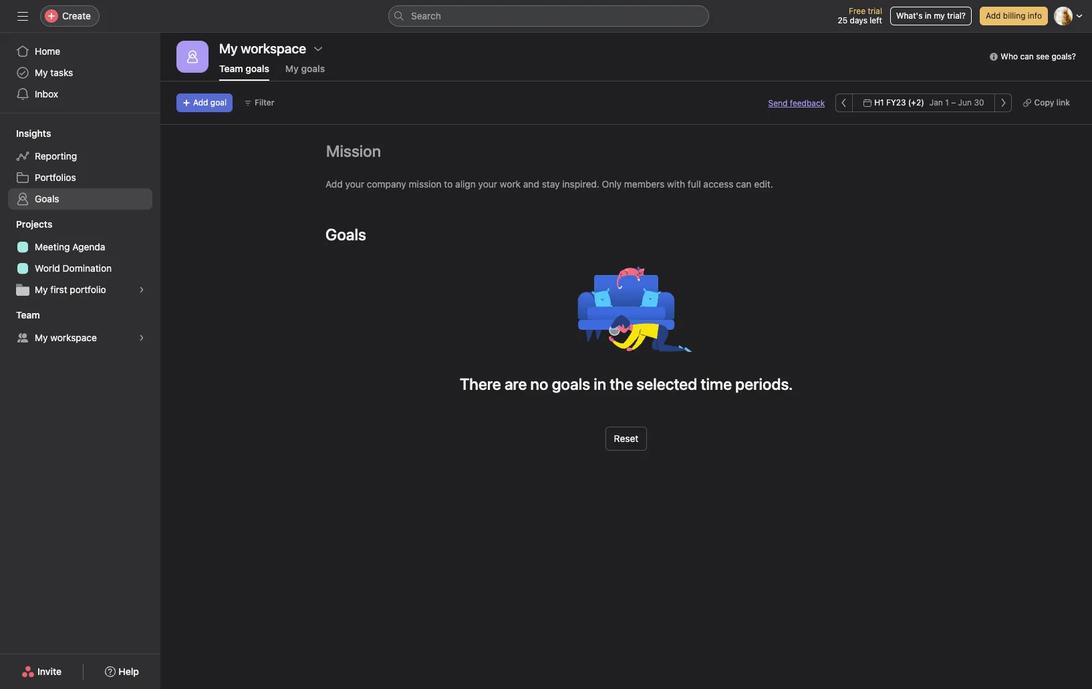 Task type: locate. For each thing, give the bounding box(es) containing it.
align
[[455, 178, 476, 190]]

0 horizontal spatial team
[[16, 310, 40, 321]]

my
[[285, 63, 299, 74], [35, 67, 48, 78], [35, 284, 48, 295], [35, 332, 48, 344]]

in left the
[[594, 375, 606, 394]]

Mission title text field
[[318, 136, 384, 166]]

1 horizontal spatial your
[[478, 178, 497, 190]]

0 horizontal spatial add
[[193, 98, 208, 108]]

my inside global element
[[35, 67, 48, 78]]

portfolios
[[35, 172, 76, 183]]

my down my workspace
[[285, 63, 299, 74]]

add down mission title "text box"
[[326, 178, 343, 190]]

add inside button
[[193, 98, 208, 108]]

insights
[[16, 128, 51, 139]]

who can see goals?
[[1001, 51, 1076, 62]]

reset
[[614, 433, 639, 445]]

my goals
[[285, 63, 325, 74]]

are
[[505, 375, 527, 394]]

world domination link
[[8, 258, 152, 279]]

workspace
[[50, 332, 97, 344]]

my for my workspace
[[35, 332, 48, 344]]

1 horizontal spatial team
[[219, 63, 243, 74]]

goals
[[35, 193, 59, 205], [326, 225, 366, 244]]

my workspace link
[[8, 328, 152, 349]]

1 vertical spatial in
[[594, 375, 606, 394]]

in
[[925, 11, 932, 21], [594, 375, 606, 394]]

0 horizontal spatial goals
[[35, 193, 59, 205]]

can
[[1020, 51, 1034, 62], [736, 178, 752, 190]]

meeting
[[35, 241, 70, 253]]

jun
[[958, 98, 972, 108]]

0 vertical spatial in
[[925, 11, 932, 21]]

add
[[986, 11, 1001, 21], [193, 98, 208, 108], [326, 178, 343, 190]]

projects element
[[0, 213, 160, 304]]

free trial 25 days left
[[838, 6, 882, 25]]

inspired.
[[562, 178, 600, 190]]

team up 'my workspace'
[[16, 310, 40, 321]]

1 horizontal spatial add
[[326, 178, 343, 190]]

my for my tasks
[[35, 67, 48, 78]]

search list box
[[388, 5, 709, 27]]

in inside button
[[925, 11, 932, 21]]

link
[[1057, 98, 1070, 108]]

my inside teams element
[[35, 332, 48, 344]]

(+2)
[[908, 98, 924, 108]]

help
[[119, 667, 139, 678]]

0 vertical spatial add
[[986, 11, 1001, 21]]

team up goal
[[219, 63, 243, 74]]

edit.
[[754, 178, 773, 190]]

goals link
[[8, 189, 152, 210]]

25
[[838, 15, 848, 25]]

goals
[[246, 63, 269, 74], [301, 63, 325, 74], [552, 375, 590, 394]]

1 vertical spatial team
[[16, 310, 40, 321]]

your right align
[[478, 178, 497, 190]]

see details, my first portfolio image
[[138, 286, 146, 294]]

what's
[[896, 11, 923, 21]]

add left goal
[[193, 98, 208, 108]]

1 vertical spatial goals
[[326, 225, 366, 244]]

my first portfolio link
[[8, 279, 152, 301]]

can left see
[[1020, 51, 1034, 62]]

with
[[667, 178, 685, 190]]

0 vertical spatial team
[[219, 63, 243, 74]]

your left company
[[345, 178, 364, 190]]

2 vertical spatial add
[[326, 178, 343, 190]]

my inside projects element
[[35, 284, 48, 295]]

goals right the no
[[552, 375, 590, 394]]

home
[[35, 45, 60, 57]]

add goal button
[[176, 94, 233, 112]]

1 vertical spatial add
[[193, 98, 208, 108]]

days
[[850, 15, 868, 25]]

0 horizontal spatial your
[[345, 178, 364, 190]]

0 horizontal spatial in
[[594, 375, 606, 394]]

my left the tasks
[[35, 67, 48, 78]]

members
[[624, 178, 665, 190]]

h1
[[875, 98, 884, 108]]

my for my goals
[[285, 63, 299, 74]]

add left billing
[[986, 11, 1001, 21]]

there
[[460, 375, 501, 394]]

0 vertical spatial goals
[[35, 193, 59, 205]]

1 horizontal spatial can
[[1020, 51, 1034, 62]]

what's in my trial? button
[[890, 7, 972, 25]]

my left first
[[35, 284, 48, 295]]

meeting agenda link
[[8, 237, 152, 258]]

selected
[[637, 375, 697, 394]]

jan
[[930, 98, 943, 108]]

in left my
[[925, 11, 932, 21]]

copy link button
[[1018, 94, 1076, 112]]

reporting
[[35, 150, 77, 162]]

0 horizontal spatial can
[[736, 178, 752, 190]]

1 horizontal spatial goals
[[326, 225, 366, 244]]

my tasks
[[35, 67, 73, 78]]

trial?
[[947, 11, 966, 21]]

goals down my workspace
[[246, 63, 269, 74]]

1 horizontal spatial goals
[[301, 63, 325, 74]]

to
[[444, 178, 453, 190]]

inbox link
[[8, 84, 152, 105]]

2 horizontal spatial add
[[986, 11, 1001, 21]]

1 horizontal spatial in
[[925, 11, 932, 21]]

search
[[411, 10, 441, 21]]

fy23
[[886, 98, 906, 108]]

goals down show options 'icon' at the left
[[301, 63, 325, 74]]

filter
[[255, 98, 274, 108]]

1 vertical spatial can
[[736, 178, 752, 190]]

goal
[[210, 98, 227, 108]]

team goals
[[219, 63, 269, 74]]

my workspace
[[35, 332, 97, 344]]

there are no goals in the selected time periods.
[[460, 375, 793, 394]]

left
[[870, 15, 882, 25]]

add inside "button"
[[986, 11, 1001, 21]]

0 horizontal spatial goals
[[246, 63, 269, 74]]

my for my first portfolio
[[35, 284, 48, 295]]

add your company mission to align your work and stay inspired. only members with full access can edit.
[[326, 178, 773, 190]]

can left edit.
[[736, 178, 752, 190]]

your
[[345, 178, 364, 190], [478, 178, 497, 190]]

goals for my goals
[[301, 63, 325, 74]]

create button
[[40, 5, 100, 27]]

team inside dropdown button
[[16, 310, 40, 321]]

invite
[[37, 667, 62, 678]]

goals?
[[1052, 51, 1076, 62]]

my down the team dropdown button
[[35, 332, 48, 344]]



Task type: vqa. For each thing, say whether or not it's contained in the screenshot.
the Add members by name or email…
no



Task type: describe. For each thing, give the bounding box(es) containing it.
first
[[50, 284, 67, 295]]

send
[[768, 98, 788, 108]]

time periods.
[[701, 375, 793, 394]]

tasks
[[50, 67, 73, 78]]

info
[[1028, 11, 1042, 21]]

add for add your company mission to align your work and stay inspired. only members with full access can edit.
[[326, 178, 343, 190]]

my goals link
[[285, 63, 325, 81]]

0 vertical spatial can
[[1020, 51, 1034, 62]]

2 horizontal spatial goals
[[552, 375, 590, 394]]

my
[[934, 11, 945, 21]]

inbox
[[35, 88, 58, 100]]

company
[[367, 178, 406, 190]]

see details, my workspace image
[[138, 334, 146, 342]]

2 your from the left
[[478, 178, 497, 190]]

global element
[[0, 33, 160, 113]]

my workspace
[[219, 41, 306, 56]]

my tasks link
[[8, 62, 152, 84]]

help button
[[96, 661, 148, 685]]

1 your from the left
[[345, 178, 364, 190]]

work
[[500, 178, 521, 190]]

send feedback link
[[768, 97, 825, 109]]

trial
[[868, 6, 882, 16]]

add for add billing info
[[986, 11, 1001, 21]]

agenda
[[72, 241, 105, 253]]

show options image
[[313, 43, 324, 54]]

–
[[951, 98, 956, 108]]

projects
[[16, 219, 52, 230]]

goals inside insights element
[[35, 193, 59, 205]]

add billing info
[[986, 11, 1042, 21]]

portfolios link
[[8, 167, 152, 189]]

teams element
[[0, 304, 160, 352]]

1
[[945, 98, 949, 108]]

add goal
[[193, 98, 227, 108]]

full
[[688, 178, 701, 190]]

insights element
[[0, 122, 160, 213]]

hide sidebar image
[[17, 11, 28, 21]]

search button
[[388, 5, 709, 27]]

reset button
[[605, 427, 647, 451]]

30
[[974, 98, 984, 108]]

goals for team goals
[[246, 63, 269, 74]]

projects button
[[0, 218, 52, 231]]

what's in my trial?
[[896, 11, 966, 21]]

billing
[[1003, 11, 1026, 21]]

send feedback
[[768, 98, 825, 108]]

my first portfolio
[[35, 284, 106, 295]]

team goals link
[[219, 63, 269, 81]]

access
[[704, 178, 734, 190]]

team for team
[[16, 310, 40, 321]]

only
[[602, 178, 622, 190]]

add for add goal
[[193, 98, 208, 108]]

invite button
[[13, 661, 70, 685]]

insights button
[[0, 127, 51, 140]]

team for team goals
[[219, 63, 243, 74]]

h1 fy23 (+2) jan 1 – jun 30
[[875, 98, 984, 108]]

mission
[[409, 178, 442, 190]]

add billing info button
[[980, 7, 1048, 25]]

copy link
[[1035, 98, 1070, 108]]

copy
[[1035, 98, 1055, 108]]

meeting agenda
[[35, 241, 105, 253]]

portfolio
[[70, 284, 106, 295]]

create
[[62, 10, 91, 21]]

see
[[1036, 51, 1050, 62]]

world
[[35, 263, 60, 274]]

world domination
[[35, 263, 112, 274]]

home link
[[8, 41, 152, 62]]

and
[[523, 178, 539, 190]]

feedback
[[790, 98, 825, 108]]

the
[[610, 375, 633, 394]]

who
[[1001, 51, 1018, 62]]

team button
[[0, 309, 40, 322]]

reporting link
[[8, 146, 152, 167]]

free
[[849, 6, 866, 16]]

domination
[[63, 263, 112, 274]]

no
[[531, 375, 548, 394]]



